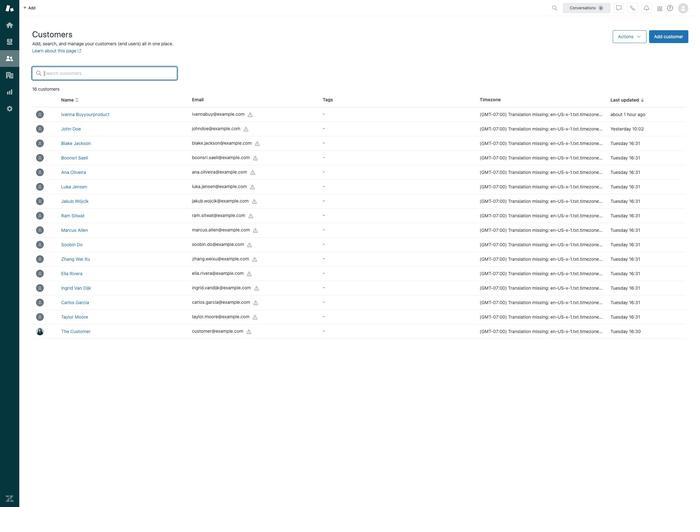 Task type: describe. For each thing, give the bounding box(es) containing it.
button displays agent's chat status as invisible. image
[[617, 5, 622, 10]]

Search customers field
[[44, 71, 173, 76]]

notifications image
[[644, 5, 649, 10]]

get started image
[[5, 21, 14, 29]]

customers image
[[5, 54, 14, 63]]

get help image
[[667, 5, 673, 11]]

reporting image
[[5, 88, 14, 96]]

(opens in a new tab) image
[[76, 49, 81, 53]]

zendesk support image
[[5, 4, 14, 13]]



Task type: locate. For each thing, give the bounding box(es) containing it.
unverified email image
[[248, 112, 253, 117], [253, 156, 258, 161], [252, 199, 257, 204], [247, 243, 253, 248], [252, 257, 258, 262], [254, 286, 259, 291], [253, 315, 258, 320], [246, 330, 252, 335]]

views image
[[5, 38, 14, 46]]

admin image
[[5, 105, 14, 113]]

organizations image
[[5, 71, 14, 80]]

main element
[[0, 0, 19, 508]]

unverified email image
[[244, 127, 249, 132], [255, 141, 260, 146], [250, 170, 256, 175], [250, 185, 255, 190], [249, 214, 254, 219], [253, 228, 258, 233], [247, 272, 252, 277], [253, 301, 259, 306]]

zendesk image
[[5, 495, 14, 504]]

zendesk products image
[[658, 6, 662, 11]]



Task type: vqa. For each thing, say whether or not it's contained in the screenshot.
ADMIN image
yes



